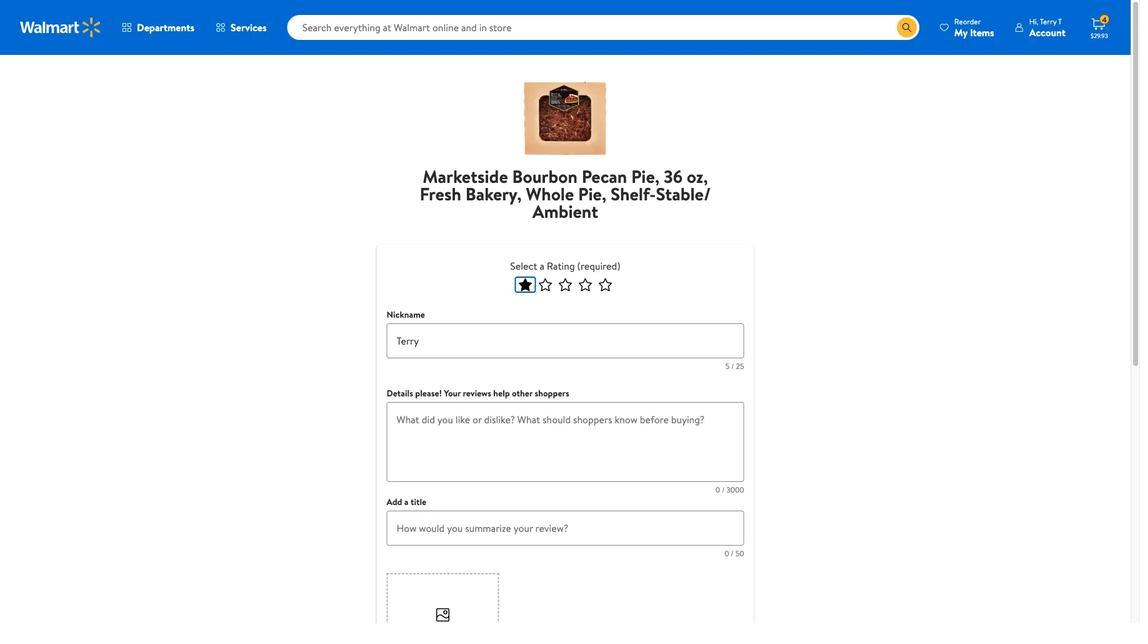 Task type: locate. For each thing, give the bounding box(es) containing it.
/
[[732, 361, 734, 372], [722, 485, 725, 495], [731, 549, 734, 559]]

marketside bourbon pecan pie, 36 oz, fresh bakery, whole pie, shelf-stable/ ambient
[[420, 164, 711, 224]]

select a rating (required)
[[510, 259, 621, 273]]

Details please! Your reviews help other shoppers text field
[[387, 403, 744, 483]]

Add a title text field
[[387, 511, 744, 546]]

1 vertical spatial a
[[404, 496, 409, 509]]

pie,
[[631, 164, 660, 188], [578, 182, 607, 206]]

3000
[[727, 485, 744, 495]]

1 horizontal spatial a
[[540, 259, 545, 273]]

0 left 3000
[[716, 485, 720, 495]]

hi,
[[1030, 16, 1039, 27]]

pecan
[[582, 164, 627, 188]]

0 vertical spatial a
[[540, 259, 545, 273]]

/ for your
[[722, 485, 725, 495]]

/ left 3000
[[722, 485, 725, 495]]

0
[[716, 485, 720, 495], [725, 549, 729, 559]]

shoppers
[[535, 388, 569, 400]]

1 vertical spatial 0
[[725, 549, 729, 559]]

pie, left shelf-
[[578, 182, 607, 206]]

write a review for marketside bourbon pecan pie, 36 oz, fresh bakery, whole pie, shelf-stable/ ambient element
[[405, 164, 726, 230]]

0 horizontal spatial a
[[404, 496, 409, 509]]

1 vertical spatial /
[[722, 485, 725, 495]]

36
[[664, 164, 683, 188]]

0 horizontal spatial 0
[[716, 485, 720, 495]]

ambient
[[533, 199, 598, 224]]

reorder my items
[[955, 16, 995, 39]]

1 horizontal spatial 0
[[725, 549, 729, 559]]

services
[[231, 21, 267, 34]]

5 / 25
[[726, 361, 744, 372]]

/ right "5"
[[732, 361, 734, 372]]

stable/
[[656, 182, 711, 206]]

pie, left the 36
[[631, 164, 660, 188]]

50
[[736, 549, 744, 559]]

reorder
[[955, 16, 981, 27]]

your
[[444, 388, 461, 400]]

0 for details please! your reviews help other shoppers
[[716, 485, 720, 495]]

t
[[1058, 16, 1062, 27]]

Search search field
[[287, 15, 920, 40]]

$29.93
[[1091, 31, 1108, 40]]

0 / 3000
[[716, 485, 744, 495]]

0 horizontal spatial pie,
[[578, 182, 607, 206]]

2 vertical spatial /
[[731, 549, 734, 559]]

other
[[512, 388, 533, 400]]

0 vertical spatial 0
[[716, 485, 720, 495]]

bakery,
[[466, 182, 522, 206]]

departments button
[[111, 13, 205, 43]]

a right add
[[404, 496, 409, 509]]

0 left 50 on the right of page
[[725, 549, 729, 559]]

a for select
[[540, 259, 545, 273]]

0 vertical spatial /
[[732, 361, 734, 372]]

items
[[970, 25, 995, 39]]

5
[[726, 361, 730, 372]]

a
[[540, 259, 545, 273], [404, 496, 409, 509]]

whole
[[526, 182, 574, 206]]

reviews
[[463, 388, 491, 400]]

a right select
[[540, 259, 545, 273]]

/ left 50 on the right of page
[[731, 549, 734, 559]]



Task type: describe. For each thing, give the bounding box(es) containing it.
fresh
[[420, 182, 461, 206]]

25
[[736, 361, 744, 372]]

walmart image
[[20, 18, 101, 38]]

details
[[387, 388, 413, 400]]

services button
[[205, 13, 277, 43]]

Walmart Site-Wide search field
[[287, 15, 920, 40]]

nickname
[[387, 309, 425, 321]]

select
[[510, 259, 537, 273]]

help
[[493, 388, 510, 400]]

search icon image
[[902, 23, 912, 33]]

terry
[[1040, 16, 1057, 27]]

please!
[[415, 388, 442, 400]]

/ for title
[[731, 549, 734, 559]]

hi, terry t account
[[1030, 16, 1066, 39]]

oz,
[[687, 164, 708, 188]]

bourbon
[[512, 164, 578, 188]]

marketside
[[423, 164, 508, 188]]

a for add
[[404, 496, 409, 509]]

my
[[955, 25, 968, 39]]

add a title
[[387, 496, 426, 509]]

1 horizontal spatial pie,
[[631, 164, 660, 188]]

add
[[387, 496, 402, 509]]

0 for add a title
[[725, 549, 729, 559]]

0 / 50
[[725, 549, 744, 559]]

details please! your reviews help other shoppers
[[387, 388, 569, 400]]

Nickname text field
[[387, 324, 744, 359]]

title
[[411, 496, 426, 509]]

4
[[1102, 14, 1107, 25]]

departments
[[137, 21, 194, 34]]

rating
[[547, 259, 575, 273]]

(required)
[[577, 259, 621, 273]]

account
[[1030, 25, 1066, 39]]

shelf-
[[611, 182, 656, 206]]



Task type: vqa. For each thing, say whether or not it's contained in the screenshot.
"Registry"
no



